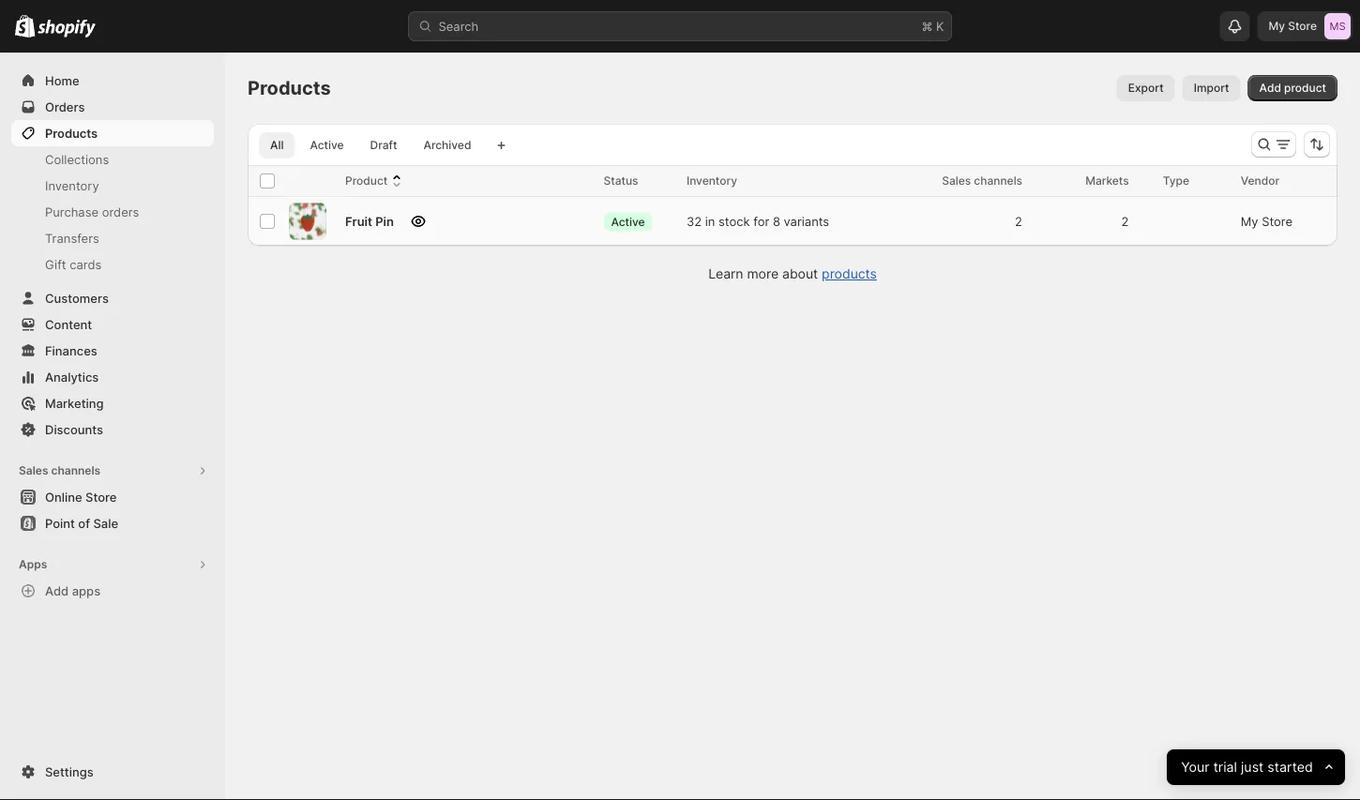 Task type: describe. For each thing, give the bounding box(es) containing it.
product
[[1285, 81, 1327, 95]]

online store button
[[0, 484, 225, 511]]

⌘
[[922, 19, 933, 33]]

sales channels inside button
[[19, 464, 101, 478]]

products link
[[11, 120, 214, 146]]

add apps
[[45, 584, 101, 598]]

fruit pin image
[[289, 203, 327, 240]]

point
[[45, 516, 75, 531]]

0 vertical spatial my store
[[1269, 19, 1318, 33]]

for
[[754, 214, 770, 229]]

markets
[[1086, 174, 1130, 188]]

point of sale
[[45, 516, 118, 531]]

sale
[[93, 516, 118, 531]]

add for add product
[[1260, 81, 1282, 95]]

0 horizontal spatial inventory
[[45, 178, 99, 193]]

all button
[[259, 132, 295, 159]]

0 vertical spatial my
[[1269, 19, 1286, 33]]

all
[[270, 138, 284, 152]]

apps button
[[11, 552, 214, 578]]

of
[[78, 516, 90, 531]]

home
[[45, 73, 79, 88]]

⌘ k
[[922, 19, 945, 33]]

product
[[345, 174, 388, 188]]

collections link
[[11, 146, 214, 173]]

orders
[[45, 99, 85, 114]]

customers
[[45, 291, 109, 306]]

settings link
[[11, 759, 214, 786]]

type button
[[1164, 172, 1209, 191]]

discounts
[[45, 422, 103, 437]]

settings
[[45, 765, 94, 780]]

in
[[706, 214, 716, 229]]

archived link
[[413, 132, 483, 159]]

about
[[783, 266, 819, 282]]

import button
[[1183, 75, 1241, 101]]

just
[[1242, 760, 1264, 776]]

started
[[1268, 760, 1314, 776]]

import
[[1195, 81, 1230, 95]]

product button
[[345, 172, 407, 191]]

online store
[[45, 490, 117, 505]]

transfers
[[45, 231, 99, 245]]

home link
[[11, 68, 214, 94]]

0 horizontal spatial products
[[45, 126, 98, 140]]

sales channels button
[[11, 458, 214, 484]]

purchase orders
[[45, 205, 139, 219]]

1 horizontal spatial sales channels
[[943, 174, 1023, 188]]

apps
[[72, 584, 101, 598]]

products link
[[822, 266, 877, 282]]

orders link
[[11, 94, 214, 120]]

learn more about products
[[709, 266, 877, 282]]

0 vertical spatial products
[[248, 76, 331, 99]]

purchase orders link
[[11, 199, 214, 225]]

active inside 'link'
[[310, 138, 344, 152]]

content link
[[11, 312, 214, 338]]

finances link
[[11, 338, 214, 364]]

content
[[45, 317, 92, 332]]

draft link
[[359, 132, 409, 159]]

add apps button
[[11, 578, 214, 604]]

32 in stock for 8 variants
[[687, 214, 830, 229]]

analytics link
[[11, 364, 214, 390]]

apps
[[19, 558, 47, 572]]

gift
[[45, 257, 66, 272]]

vendor
[[1242, 174, 1280, 188]]

products
[[822, 266, 877, 282]]

fruit pin
[[345, 214, 394, 229]]

active link
[[299, 132, 355, 159]]



Task type: locate. For each thing, give the bounding box(es) containing it.
add product
[[1260, 81, 1327, 95]]

active down status
[[611, 215, 645, 228]]

1 horizontal spatial add
[[1260, 81, 1282, 95]]

0 horizontal spatial my
[[1242, 214, 1259, 229]]

k
[[937, 19, 945, 33]]

your
[[1182, 760, 1210, 776]]

inventory
[[687, 174, 738, 188], [45, 178, 99, 193]]

active
[[310, 138, 344, 152], [611, 215, 645, 228]]

1 2 button from the left
[[1006, 203, 1046, 240]]

2 2 from the left
[[1122, 214, 1130, 229]]

1 horizontal spatial inventory
[[687, 174, 738, 188]]

0 horizontal spatial 2 button
[[1006, 203, 1046, 240]]

gift cards link
[[11, 252, 214, 278]]

2 button
[[1006, 203, 1046, 240], [1112, 203, 1152, 240]]

pin
[[376, 214, 394, 229]]

1 2 from the left
[[1015, 214, 1023, 229]]

1 horizontal spatial 2
[[1122, 214, 1130, 229]]

point of sale button
[[0, 511, 225, 537]]

analytics
[[45, 370, 99, 384]]

shopify image
[[38, 19, 96, 38]]

orders
[[102, 205, 139, 219]]

archived
[[424, 138, 472, 152]]

1 vertical spatial products
[[45, 126, 98, 140]]

0 vertical spatial add
[[1260, 81, 1282, 95]]

purchase
[[45, 205, 99, 219]]

1 horizontal spatial my
[[1269, 19, 1286, 33]]

search
[[439, 19, 479, 33]]

vendor button
[[1242, 172, 1299, 191]]

2 vertical spatial store
[[85, 490, 117, 505]]

discounts link
[[11, 417, 214, 443]]

0 vertical spatial channels
[[975, 174, 1023, 188]]

marketing
[[45, 396, 104, 411]]

store
[[1289, 19, 1318, 33], [1263, 214, 1293, 229], [85, 490, 117, 505]]

1 horizontal spatial products
[[248, 76, 331, 99]]

export button
[[1118, 75, 1176, 101]]

1 vertical spatial my store
[[1242, 214, 1293, 229]]

1 horizontal spatial 2 button
[[1112, 203, 1152, 240]]

status
[[604, 174, 639, 188]]

store down the "vendor" button
[[1263, 214, 1293, 229]]

draft
[[370, 138, 397, 152]]

finances
[[45, 344, 97, 358]]

inventory link
[[11, 173, 214, 199]]

my store image
[[1325, 13, 1352, 39]]

sales channels
[[943, 174, 1023, 188], [19, 464, 101, 478]]

1 vertical spatial sales
[[19, 464, 48, 478]]

tab list containing all
[[255, 131, 487, 159]]

add
[[1260, 81, 1282, 95], [45, 584, 69, 598]]

1 vertical spatial active
[[611, 215, 645, 228]]

2 for second 2 dropdown button
[[1122, 214, 1130, 229]]

1 horizontal spatial channels
[[975, 174, 1023, 188]]

add for add apps
[[45, 584, 69, 598]]

1 vertical spatial channels
[[51, 464, 101, 478]]

online store link
[[11, 484, 214, 511]]

0 vertical spatial store
[[1289, 19, 1318, 33]]

inventory button
[[687, 172, 757, 191]]

inventory up purchase
[[45, 178, 99, 193]]

0 horizontal spatial sales
[[19, 464, 48, 478]]

inventory up in
[[687, 174, 738, 188]]

tab list
[[255, 131, 487, 159]]

1 horizontal spatial active
[[611, 215, 645, 228]]

add left product
[[1260, 81, 1282, 95]]

customers link
[[11, 285, 214, 312]]

0 vertical spatial active
[[310, 138, 344, 152]]

shopify image
[[15, 15, 35, 37]]

0 vertical spatial sales channels
[[943, 174, 1023, 188]]

your trial just started
[[1182, 760, 1314, 776]]

my store left my store icon
[[1269, 19, 1318, 33]]

my store
[[1269, 19, 1318, 33], [1242, 214, 1293, 229]]

trial
[[1214, 760, 1238, 776]]

add inside button
[[45, 584, 69, 598]]

add product link
[[1249, 75, 1338, 101]]

collections
[[45, 152, 109, 167]]

0 horizontal spatial channels
[[51, 464, 101, 478]]

add left apps
[[45, 584, 69, 598]]

type
[[1164, 174, 1190, 188]]

2 for second 2 dropdown button from the right
[[1015, 214, 1023, 229]]

products
[[248, 76, 331, 99], [45, 126, 98, 140]]

channels
[[975, 174, 1023, 188], [51, 464, 101, 478]]

sales
[[943, 174, 972, 188], [19, 464, 48, 478]]

2 2 button from the left
[[1112, 203, 1152, 240]]

my store down the "vendor" button
[[1242, 214, 1293, 229]]

variants
[[784, 214, 830, 229]]

sales inside sales channels button
[[19, 464, 48, 478]]

store up 'sale' at bottom left
[[85, 490, 117, 505]]

1 vertical spatial sales channels
[[19, 464, 101, 478]]

store inside button
[[85, 490, 117, 505]]

1 vertical spatial my
[[1242, 214, 1259, 229]]

fruit
[[345, 214, 373, 229]]

my down vendor at the right
[[1242, 214, 1259, 229]]

1 vertical spatial add
[[45, 584, 69, 598]]

my
[[1269, 19, 1286, 33], [1242, 214, 1259, 229]]

online
[[45, 490, 82, 505]]

0 horizontal spatial 2
[[1015, 214, 1023, 229]]

active right 'all'
[[310, 138, 344, 152]]

gift cards
[[45, 257, 102, 272]]

store left my store icon
[[1289, 19, 1318, 33]]

your trial just started button
[[1167, 750, 1346, 786]]

products up 'all'
[[248, 76, 331, 99]]

inventory inside button
[[687, 174, 738, 188]]

32
[[687, 214, 702, 229]]

export
[[1129, 81, 1164, 95]]

stock
[[719, 214, 750, 229]]

fruit pin link
[[345, 212, 394, 231]]

1 vertical spatial store
[[1263, 214, 1293, 229]]

1 horizontal spatial sales
[[943, 174, 972, 188]]

0 horizontal spatial add
[[45, 584, 69, 598]]

products up "collections"
[[45, 126, 98, 140]]

learn
[[709, 266, 744, 282]]

channels inside button
[[51, 464, 101, 478]]

more
[[748, 266, 779, 282]]

cards
[[70, 257, 102, 272]]

8
[[773, 214, 781, 229]]

my left my store icon
[[1269, 19, 1286, 33]]

2
[[1015, 214, 1023, 229], [1122, 214, 1130, 229]]

0 horizontal spatial active
[[310, 138, 344, 152]]

transfers link
[[11, 225, 214, 252]]

point of sale link
[[11, 511, 214, 537]]

marketing link
[[11, 390, 214, 417]]

0 horizontal spatial sales channels
[[19, 464, 101, 478]]

0 vertical spatial sales
[[943, 174, 972, 188]]



Task type: vqa. For each thing, say whether or not it's contained in the screenshot.
bottom My
yes



